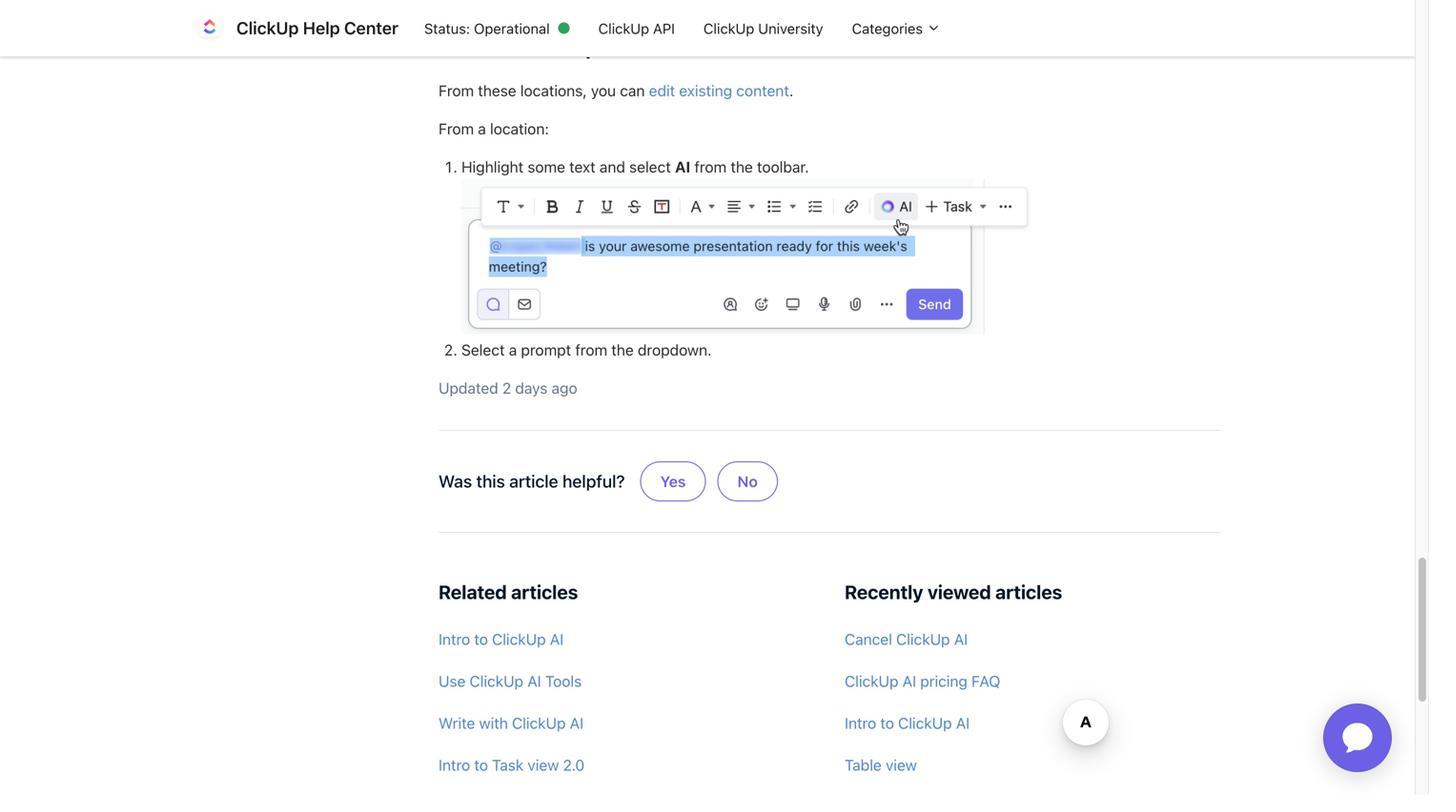 Task type: vqa. For each thing, say whether or not it's contained in the screenshot.
location:
yes



Task type: locate. For each thing, give the bounding box(es) containing it.
write
[[439, 714, 475, 732]]

intro to clickup ai link up table view link
[[845, 704, 1220, 742]]

toolbar.
[[757, 158, 809, 176]]

prompt
[[521, 341, 571, 359]]

0 horizontal spatial chat
[[439, 27, 503, 61]]

status:
[[424, 20, 470, 36]]

0 vertical spatial a
[[478, 120, 486, 138]]

view left the 2.0
[[528, 756, 559, 774]]

2 vertical spatial to
[[474, 756, 488, 774]]

edit existing content link
[[649, 81, 789, 100]]

view right table
[[886, 756, 917, 774]]

0 vertical spatial from
[[439, 81, 474, 100]]

a right select
[[509, 341, 517, 359]]

location:
[[490, 120, 549, 138]]

use
[[439, 672, 466, 690]]

intro to clickup ai link
[[439, 620, 814, 658], [845, 704, 1220, 742]]

highlight
[[461, 158, 524, 176]]

articles right related
[[511, 581, 578, 603]]

intro for intro to clickup ai link to the bottom
[[845, 714, 876, 732]]

intro
[[439, 630, 470, 648], [845, 714, 876, 732], [439, 756, 470, 774]]

write with clickup ai link
[[439, 704, 814, 742]]

intro down write
[[439, 756, 470, 774]]

2 vertical spatial intro
[[439, 756, 470, 774]]

categories button
[[838, 10, 955, 46]]

0 vertical spatial the
[[731, 158, 753, 176]]

ai up tools
[[550, 630, 564, 648]]

university
[[758, 20, 823, 36]]

to up table view
[[880, 714, 894, 732]]

from right select
[[694, 158, 727, 176]]

1 vertical spatial to
[[880, 714, 894, 732]]

recently viewed articles
[[845, 581, 1062, 603]]

existing
[[679, 81, 732, 100]]

1 from from the top
[[439, 81, 474, 100]]

and up "cards"
[[787, 0, 838, 21]]

the
[[731, 158, 753, 176], [611, 341, 634, 359]]

notepads,
[[1077, 0, 1212, 21]]

intro to clickup ai
[[439, 630, 564, 648], [845, 714, 970, 732]]

from a location:
[[439, 120, 549, 138]]

from left these
[[439, 81, 474, 100]]

0 vertical spatial intro to clickup ai link
[[439, 620, 814, 658]]

and right text
[[600, 158, 625, 176]]

these
[[478, 81, 516, 100]]

chat
[[439, 27, 503, 61], [654, 27, 718, 61]]

a left location:
[[478, 120, 486, 138]]

and for comments,
[[787, 0, 838, 21]]

clickup api
[[598, 20, 675, 36]]

application
[[1300, 681, 1415, 795]]

1 horizontal spatial a
[[509, 341, 517, 359]]

1 vertical spatial and
[[598, 27, 648, 61]]

0 horizontal spatial view
[[528, 756, 559, 774]]

clickup
[[236, 18, 299, 38], [598, 20, 649, 36], [704, 20, 754, 36], [492, 630, 546, 648], [896, 630, 950, 648], [470, 672, 523, 690], [845, 672, 899, 690], [512, 714, 566, 732], [898, 714, 952, 732]]

ai left pricing at the right bottom of page
[[903, 672, 916, 690]]

intro up table
[[845, 714, 876, 732]]

1 horizontal spatial articles
[[995, 581, 1062, 603]]

recently
[[845, 581, 923, 603]]

task
[[492, 756, 524, 774]]

you
[[591, 81, 616, 100]]

1 articles from the left
[[511, 581, 578, 603]]

cancel
[[845, 630, 892, 648]]

faq
[[972, 672, 1000, 690]]

pricing
[[920, 672, 968, 690]]

1 horizontal spatial from
[[694, 158, 727, 176]]

table view link
[[845, 746, 1220, 784]]

from
[[694, 158, 727, 176], [575, 341, 607, 359]]

clickup university
[[704, 20, 823, 36]]

the left toolbar.
[[731, 158, 753, 176]]

the left dropdown.
[[611, 341, 634, 359]]

chat down existing
[[439, 27, 503, 61]]

to
[[474, 630, 488, 648], [880, 714, 894, 732], [474, 756, 488, 774]]

clickup help help center home page image
[[194, 13, 225, 43]]

from up highlight
[[439, 120, 474, 138]]

a
[[478, 120, 486, 138], [509, 341, 517, 359]]

view
[[528, 756, 559, 774], [886, 756, 917, 774]]

from
[[439, 81, 474, 100], [439, 120, 474, 138]]

0 horizontal spatial articles
[[511, 581, 578, 603]]

table
[[845, 756, 882, 774]]

0 horizontal spatial intro to clickup ai link
[[439, 620, 814, 658]]

0 vertical spatial to
[[474, 630, 488, 648]]

0 vertical spatial and
[[787, 0, 838, 21]]

0 horizontal spatial the
[[611, 341, 634, 359]]

intro to clickup ai down clickup ai pricing faq
[[845, 714, 970, 732]]

use clickup ai tools link
[[439, 662, 814, 700]]

chat down descriptions on the top
[[654, 27, 718, 61]]

this
[[476, 471, 505, 492]]

clickup help center
[[236, 18, 398, 38]]

0 horizontal spatial from
[[575, 341, 607, 359]]

1 vertical spatial a
[[509, 341, 517, 359]]

ai
[[675, 158, 690, 176], [550, 630, 564, 648], [954, 630, 968, 648], [527, 672, 541, 690], [903, 672, 916, 690], [570, 714, 584, 732], [956, 714, 970, 732]]

and
[[787, 0, 838, 21], [598, 27, 648, 61], [600, 158, 625, 176]]

and left the "api"
[[598, 27, 648, 61]]

1 horizontal spatial intro to clickup ai link
[[845, 704, 1220, 742]]

to left task
[[474, 756, 488, 774]]

0 vertical spatial intro to clickup ai
[[439, 630, 564, 648]]

1 vertical spatial from
[[439, 120, 474, 138]]

0 vertical spatial from
[[694, 158, 727, 176]]

1 vertical spatial the
[[611, 341, 634, 359]]

2 vertical spatial and
[[600, 158, 625, 176]]

from right prompt
[[575, 341, 607, 359]]

articles
[[511, 581, 578, 603], [995, 581, 1062, 603]]

intro to clickup ai up the use clickup ai tools
[[439, 630, 564, 648]]

intro to clickup ai link up use clickup ai tools link
[[439, 620, 814, 658]]

0 vertical spatial intro
[[439, 630, 470, 648]]

yes
[[660, 472, 686, 491]]

can
[[620, 81, 645, 100]]

cancel clickup ai link
[[845, 620, 1220, 658]]

1 horizontal spatial chat
[[654, 27, 718, 61]]

categories
[[852, 20, 927, 36]]

group
[[636, 446, 782, 517]]

clickup ai pricing faq link
[[845, 662, 1220, 700]]

2 from from the top
[[439, 120, 474, 138]]

clickup down cancel
[[845, 672, 899, 690]]

operational
[[474, 20, 550, 36]]

to down related
[[474, 630, 488, 648]]

articles up cancel clickup ai link
[[995, 581, 1062, 603]]

cancel clickup ai
[[845, 630, 968, 648]]

related
[[439, 581, 507, 603]]

1 vertical spatial from
[[575, 341, 607, 359]]

1 vertical spatial intro
[[845, 714, 876, 732]]

1 view from the left
[[528, 756, 559, 774]]

help
[[303, 18, 340, 38]]

ai right select
[[675, 158, 690, 176]]

1 horizontal spatial view
[[886, 756, 917, 774]]

content
[[736, 81, 789, 100]]

1 vertical spatial intro to clickup ai
[[845, 714, 970, 732]]

0 horizontal spatial a
[[478, 120, 486, 138]]

intro up use
[[439, 630, 470, 648]]

clickup left university
[[704, 20, 754, 36]]



Task type: describe. For each thing, give the bounding box(es) containing it.
to for intro to task view 2.0 link on the bottom of page
[[474, 756, 488, 774]]

related articles
[[439, 581, 578, 603]]

helpful?
[[562, 471, 625, 492]]

from these locations, you can edit existing content .
[[439, 81, 798, 100]]

to for intro to clickup ai link to the bottom
[[880, 714, 894, 732]]

views,
[[509, 27, 592, 61]]

with
[[479, 714, 508, 732]]

clickup down clickup ai pricing faq
[[898, 714, 952, 732]]

2.0
[[563, 756, 585, 774]]

article
[[509, 471, 558, 492]]

updated 2 days ago
[[439, 379, 577, 397]]

text
[[569, 158, 596, 176]]

edit
[[649, 81, 675, 100]]

center
[[344, 18, 398, 38]]

write with clickup ai
[[439, 714, 584, 732]]

from for from a location:
[[439, 120, 474, 138]]

clickup api link
[[584, 10, 689, 46]]

select
[[461, 341, 505, 359]]

1 chat from the left
[[439, 27, 503, 61]]

screenshot of highlighted text displaying the ai option in the toolbar of an existing task description. image
[[461, 178, 1033, 335]]

ai up pricing at the right bottom of page
[[954, 630, 968, 648]]

no
[[738, 472, 758, 491]]

task
[[551, 0, 609, 21]]

and for select
[[600, 158, 625, 176]]

yes button
[[640, 462, 706, 502]]

intro to task view 2.0 link
[[439, 746, 814, 784]]

comments,
[[844, 0, 991, 21]]

clickup left help
[[236, 18, 299, 38]]

.
[[789, 81, 794, 100]]

a for from
[[478, 120, 486, 138]]

0 horizontal spatial intro to clickup ai
[[439, 630, 564, 648]]

clickup university link
[[689, 10, 838, 46]]

tools
[[545, 672, 582, 690]]

viewed
[[928, 581, 991, 603]]

clickup right 'with'
[[512, 714, 566, 732]]

use clickup ai tools
[[439, 672, 582, 690]]

existing task descriptions and comments, docs, notepads, chat views, and chat cards
[[439, 0, 1212, 61]]

was
[[439, 471, 472, 492]]

2 chat from the left
[[654, 27, 718, 61]]

api
[[653, 20, 675, 36]]

clickup up clickup ai pricing faq
[[896, 630, 950, 648]]

from for from these locations, you can edit existing content .
[[439, 81, 474, 100]]

some
[[528, 158, 565, 176]]

2 articles from the left
[[995, 581, 1062, 603]]

2
[[502, 379, 511, 397]]

clickup left the "api"
[[598, 20, 649, 36]]

updated
[[439, 379, 498, 397]]

group containing yes
[[636, 446, 782, 517]]

intro for the top intro to clickup ai link
[[439, 630, 470, 648]]

intro for intro to task view 2.0 link on the bottom of page
[[439, 756, 470, 774]]

was this article helpful?
[[439, 471, 625, 492]]

clickup help center link
[[194, 13, 410, 43]]

select a prompt from the dropdown.
[[461, 341, 712, 359]]

select
[[629, 158, 671, 176]]

1 horizontal spatial the
[[731, 158, 753, 176]]

1 vertical spatial intro to clickup ai link
[[845, 704, 1220, 742]]

highlight some text and select ai from the toolbar.
[[461, 158, 813, 176]]

existing
[[439, 0, 545, 21]]

to for the top intro to clickup ai link
[[474, 630, 488, 648]]

ago
[[552, 379, 577, 397]]

clickup up the use clickup ai tools
[[492, 630, 546, 648]]

status: operational
[[424, 20, 550, 36]]

ai up the 2.0
[[570, 714, 584, 732]]

a for select
[[509, 341, 517, 359]]

2 view from the left
[[886, 756, 917, 774]]

descriptions
[[615, 0, 781, 21]]

dropdown.
[[638, 341, 712, 359]]

ai left tools
[[527, 672, 541, 690]]

locations,
[[520, 81, 587, 100]]

no button
[[718, 462, 778, 502]]

ai down pricing at the right bottom of page
[[956, 714, 970, 732]]

cards
[[724, 27, 799, 61]]

clickup ai pricing faq
[[845, 672, 1000, 690]]

1 horizontal spatial intro to clickup ai
[[845, 714, 970, 732]]

days
[[515, 379, 548, 397]]

intro to task view 2.0
[[439, 756, 585, 774]]

table view
[[845, 756, 917, 774]]

docs,
[[997, 0, 1071, 21]]

clickup up 'with'
[[470, 672, 523, 690]]



